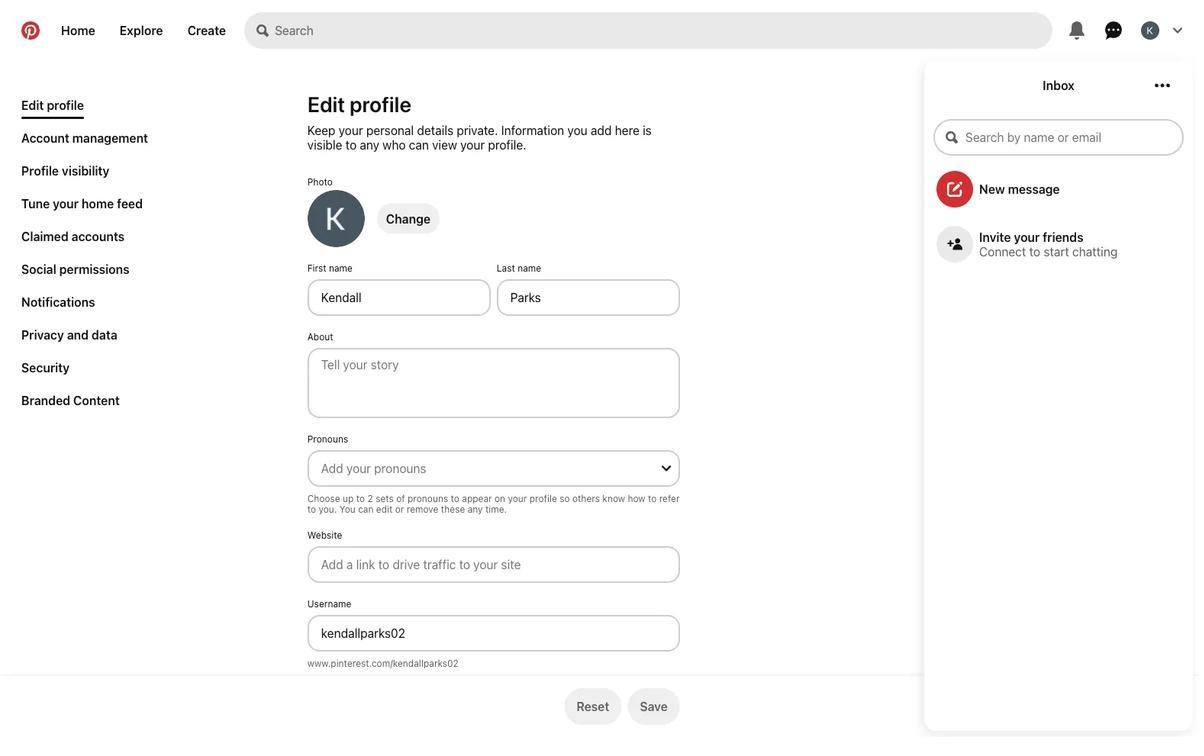 Task type: vqa. For each thing, say whether or not it's contained in the screenshot.
pins to the left
no



Task type: describe. For each thing, give the bounding box(es) containing it.
visible
[[308, 137, 343, 152]]

save
[[640, 700, 668, 714]]

pronouns
[[308, 434, 348, 444]]

edit
[[376, 504, 393, 515]]

account
[[21, 131, 69, 145]]

social permissions link
[[15, 256, 136, 283]]

to left 'appear'
[[451, 493, 460, 504]]

profile visibility link
[[15, 157, 116, 184]]

privacy
[[21, 328, 64, 342]]

sets
[[376, 493, 394, 504]]

branded content
[[21, 393, 120, 408]]

home
[[82, 196, 114, 211]]

privacy and data
[[21, 328, 117, 342]]

here
[[615, 123, 640, 137]]

account management
[[21, 131, 148, 145]]

of
[[396, 493, 405, 504]]

explore
[[120, 23, 163, 38]]

profile for edit profile keep your personal details private. information you add here is visible to any who can view your profile.
[[350, 92, 412, 117]]

claimed accounts
[[21, 229, 125, 244]]

edit for edit profile
[[21, 98, 44, 112]]

list inside edit profile main content
[[15, 92, 154, 420]]

your right the view
[[461, 137, 485, 152]]

about
[[308, 331, 333, 342]]

tune
[[21, 196, 50, 211]]

none field inside edit profile main content
[[301, 434, 686, 521]]

change
[[386, 212, 431, 226]]

information
[[501, 123, 565, 137]]

Website url field
[[308, 547, 680, 583]]

choose up to 2 sets of pronouns to appear on your profile so others know how to refer to you. you can edit or remove these any time.
[[308, 493, 680, 515]]

edit profile keep your personal details private. information you add here is visible to any who can view your profile.
[[308, 92, 652, 152]]

you
[[340, 504, 356, 515]]

so
[[560, 493, 570, 504]]

to right 'how'
[[648, 493, 657, 504]]

is
[[643, 123, 652, 137]]

save button
[[628, 689, 680, 725]]

can inside choose up to 2 sets of pronouns to appear on your profile so others know how to refer to you. you can edit or remove these any time.
[[358, 504, 374, 515]]

time.
[[486, 504, 507, 515]]

claimed accounts link
[[15, 223, 131, 250]]

notifications
[[21, 295, 95, 309]]

new
[[980, 182, 1005, 197]]

new message button
[[925, 165, 1194, 214]]

privacy and data link
[[15, 321, 123, 348]]

kendall parks image
[[1142, 21, 1160, 40]]

your inside 'invite your friends connect to start chatting'
[[1014, 230, 1040, 244]]

create link
[[175, 12, 238, 49]]

content
[[73, 393, 120, 408]]

visibility
[[62, 163, 110, 178]]

your inside choose up to 2 sets of pronouns to appear on your profile so others know how to refer to you. you can edit or remove these any time.
[[508, 493, 527, 504]]

2
[[368, 493, 373, 504]]

new message
[[980, 182, 1060, 197]]

invite
[[980, 230, 1011, 244]]

or
[[395, 504, 404, 515]]

username
[[308, 599, 352, 609]]

branded
[[21, 393, 70, 408]]

social permissions
[[21, 262, 130, 276]]

to left the 2
[[356, 493, 365, 504]]

photo
[[308, 176, 333, 187]]

invite your friends connect to start chatting
[[980, 230, 1118, 259]]

edit for edit profile keep your personal details private. information you add here is visible to any who can view your profile.
[[308, 92, 345, 117]]

any inside choose up to 2 sets of pronouns to appear on your profile so others know how to refer to you. you can edit or remove these any time.
[[468, 504, 483, 515]]

message
[[1008, 182, 1060, 197]]

to left you.
[[308, 504, 316, 515]]

view
[[432, 137, 457, 152]]

tune your home feed
[[21, 196, 143, 211]]

edit profile
[[21, 98, 84, 112]]

connect
[[980, 244, 1027, 259]]

appear
[[462, 493, 492, 504]]

you.
[[319, 504, 337, 515]]

search icon image
[[257, 24, 269, 37]]

choose
[[308, 493, 340, 504]]

security link
[[15, 354, 76, 381]]

home
[[61, 23, 95, 38]]

can inside the edit profile keep your personal details private. information you add here is visible to any who can view your profile.
[[409, 137, 429, 152]]

account management link
[[15, 124, 154, 151]]

name for last name
[[518, 263, 541, 273]]



Task type: locate. For each thing, give the bounding box(es) containing it.
to inside 'invite your friends connect to start chatting'
[[1030, 244, 1041, 259]]

first name
[[308, 263, 353, 273]]

private.
[[457, 123, 498, 137]]

0 horizontal spatial can
[[358, 504, 374, 515]]

any inside the edit profile keep your personal details private. information you add here is visible to any who can view your profile.
[[360, 137, 380, 152]]

social
[[21, 262, 56, 276]]

management
[[72, 131, 148, 145]]

1 name from the left
[[329, 263, 353, 273]]

list
[[15, 92, 154, 420]]

1 horizontal spatial profile
[[350, 92, 412, 117]]

name
[[329, 263, 353, 273], [518, 263, 541, 273]]

friends
[[1043, 230, 1084, 244]]

www.pinterest.com/kendallparks02
[[308, 658, 459, 669]]

start
[[1044, 244, 1070, 259]]

edit up account
[[21, 98, 44, 112]]

explore link
[[107, 12, 175, 49]]

can right who
[[409, 137, 429, 152]]

name for first name
[[329, 263, 353, 273]]

first
[[308, 263, 327, 273]]

data
[[92, 328, 117, 342]]

About text field
[[308, 348, 680, 418]]

your
[[339, 123, 363, 137], [461, 137, 485, 152], [53, 196, 79, 211], [1014, 230, 1040, 244], [508, 493, 527, 504]]

last name
[[497, 263, 541, 273]]

edit
[[308, 92, 345, 117], [21, 98, 44, 112]]

home link
[[49, 12, 107, 49]]

you
[[568, 123, 588, 137]]

2 horizontal spatial profile
[[530, 493, 557, 504]]

to inside the edit profile keep your personal details private. information you add here is visible to any who can view your profile.
[[346, 137, 357, 152]]

0 vertical spatial any
[[360, 137, 380, 152]]

any left who
[[360, 137, 380, 152]]

how
[[628, 493, 646, 504]]

profile for edit profile
[[47, 98, 84, 112]]

invite your friends image
[[948, 237, 963, 252]]

1 horizontal spatial can
[[409, 137, 429, 152]]

feed
[[117, 196, 143, 211]]

profile
[[350, 92, 412, 117], [47, 98, 84, 112], [530, 493, 557, 504]]

1 horizontal spatial edit
[[308, 92, 345, 117]]

security
[[21, 360, 70, 375]]

add
[[591, 123, 612, 137]]

1 horizontal spatial name
[[518, 263, 541, 273]]

profile visibility
[[21, 163, 110, 178]]

Contacts Search Field search field
[[934, 119, 1184, 156]]

these
[[441, 504, 465, 515]]

edit profile main content
[[0, 0, 1200, 738]]

profile inside the edit profile keep your personal details private. information you add here is visible to any who can view your profile.
[[350, 92, 412, 117]]

your right invite
[[1014, 230, 1040, 244]]

pronouns
[[408, 493, 448, 504]]

2 name from the left
[[518, 263, 541, 273]]

Pronouns text field
[[321, 458, 648, 480]]

who
[[383, 137, 406, 152]]

0 vertical spatial can
[[409, 137, 429, 152]]

remove
[[407, 504, 439, 515]]

your right tune
[[53, 196, 79, 211]]

kendall image
[[308, 190, 365, 247]]

accounts
[[72, 229, 125, 244]]

inbox
[[1043, 78, 1075, 93]]

last
[[497, 263, 515, 273]]

website
[[308, 530, 342, 541]]

Search text field
[[275, 12, 1053, 49]]

up
[[343, 493, 354, 504]]

others
[[573, 493, 600, 504]]

reset
[[577, 700, 610, 714]]

Username text field
[[308, 615, 680, 652]]

refer
[[660, 493, 680, 504]]

know
[[603, 493, 625, 504]]

0 horizontal spatial profile
[[47, 98, 84, 112]]

edit profile link
[[15, 92, 90, 119]]

on
[[495, 493, 506, 504]]

chatting
[[1073, 244, 1118, 259]]

keep
[[308, 123, 336, 137]]

your right keep
[[339, 123, 363, 137]]

can
[[409, 137, 429, 152], [358, 504, 374, 515]]

any left time.
[[468, 504, 483, 515]]

can right you
[[358, 504, 374, 515]]

none field containing pronouns
[[301, 434, 686, 521]]

create
[[188, 23, 226, 38]]

1 vertical spatial any
[[468, 504, 483, 515]]

profile inside choose up to 2 sets of pronouns to appear on your profile so others know how to refer to you. you can edit or remove these any time.
[[530, 493, 557, 504]]

any
[[360, 137, 380, 152], [468, 504, 483, 515]]

edit inside the edit profile keep your personal details private. information you add here is visible to any who can view your profile.
[[308, 92, 345, 117]]

profile
[[21, 163, 59, 178]]

tune your home feed link
[[15, 190, 149, 217]]

details
[[417, 123, 454, 137]]

your right on
[[508, 493, 527, 504]]

to left the start
[[1030, 244, 1041, 259]]

profile left 'so'
[[530, 493, 557, 504]]

compose new message image
[[948, 182, 963, 197]]

1 vertical spatial can
[[358, 504, 374, 515]]

reset button
[[565, 689, 622, 725]]

0 horizontal spatial name
[[329, 263, 353, 273]]

change button
[[377, 204, 440, 234]]

1 horizontal spatial any
[[468, 504, 483, 515]]

None field
[[301, 434, 686, 521]]

and
[[67, 328, 89, 342]]

Last name text field
[[497, 279, 680, 316]]

claimed
[[21, 229, 69, 244]]

profile inside list
[[47, 98, 84, 112]]

0 horizontal spatial any
[[360, 137, 380, 152]]

notifications link
[[15, 289, 101, 315]]

name right first at the top left of page
[[329, 263, 353, 273]]

profile up personal
[[350, 92, 412, 117]]

First name text field
[[308, 279, 491, 316]]

profile.
[[488, 137, 527, 152]]

edit up keep
[[308, 92, 345, 117]]

list containing edit profile
[[15, 92, 154, 420]]

branded content link
[[15, 387, 126, 414]]

profile up account management
[[47, 98, 84, 112]]

permissions
[[59, 262, 130, 276]]

personal
[[366, 123, 414, 137]]

to right visible
[[346, 137, 357, 152]]

name right last
[[518, 263, 541, 273]]

0 horizontal spatial edit
[[21, 98, 44, 112]]



